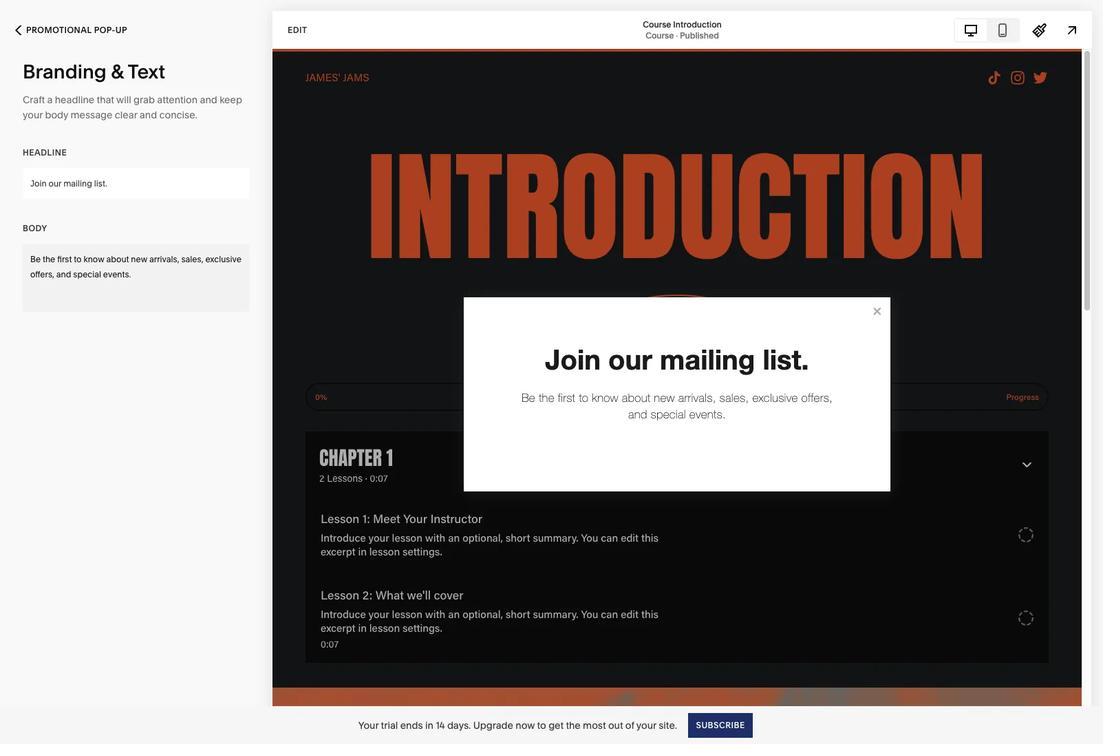 Task type: describe. For each thing, give the bounding box(es) containing it.
edit
[[288, 24, 307, 35]]

know
[[84, 254, 104, 264]]

promotional pop-up button
[[0, 15, 143, 45]]

craft
[[23, 94, 45, 106]]

will
[[116, 94, 131, 106]]

headline
[[55, 94, 94, 106]]

body
[[45, 109, 68, 121]]

promotional pop-up
[[26, 25, 127, 35]]

published
[[680, 30, 720, 40]]

subscribe
[[696, 720, 745, 730]]

1 vertical spatial course
[[646, 30, 675, 40]]

0 vertical spatial and
[[200, 94, 217, 106]]

attention
[[157, 94, 198, 106]]

to inside be the first to know about new arrivals, sales, exclusive offers, and special events.
[[74, 254, 82, 264]]

exclusive
[[205, 254, 242, 264]]

upgrade
[[474, 719, 514, 732]]

introduction
[[674, 19, 722, 29]]

your trial ends in 14 days. upgrade now to get the most out of your site.
[[359, 719, 678, 732]]

up
[[116, 25, 127, 35]]

clear
[[115, 109, 137, 121]]

the inside be the first to know about new arrivals, sales, exclusive offers, and special events.
[[43, 254, 55, 264]]

text
[[128, 60, 165, 83]]

site.
[[659, 719, 678, 732]]

keep
[[220, 94, 242, 106]]

your
[[359, 719, 379, 732]]

grab
[[134, 94, 155, 106]]

1 vertical spatial to
[[538, 719, 547, 732]]

be
[[30, 254, 41, 264]]

pop-
[[94, 25, 116, 35]]

0 vertical spatial course
[[643, 19, 672, 29]]

branding & text
[[23, 60, 165, 83]]

1 vertical spatial your
[[637, 719, 657, 732]]

now
[[516, 719, 535, 732]]

events.
[[103, 269, 131, 280]]

that
[[97, 94, 114, 106]]

body
[[23, 223, 47, 233]]

promotional
[[26, 25, 92, 35]]

edit button
[[279, 17, 316, 43]]

arrivals,
[[149, 254, 179, 264]]

headline
[[23, 147, 67, 158]]

craft a headline that will grab attention and keep your body message clear and concise.
[[23, 94, 242, 121]]



Task type: locate. For each thing, give the bounding box(es) containing it.
a
[[47, 94, 53, 106]]

0 horizontal spatial and
[[56, 269, 71, 280]]

about
[[106, 254, 129, 264]]

course left introduction
[[643, 19, 672, 29]]

to right first
[[74, 254, 82, 264]]

course introduction course · published
[[643, 19, 722, 40]]

1 horizontal spatial and
[[140, 109, 157, 121]]

0 horizontal spatial to
[[74, 254, 82, 264]]

0 horizontal spatial your
[[23, 109, 43, 121]]

the
[[43, 254, 55, 264], [566, 719, 581, 732]]

most
[[583, 719, 606, 732]]

be the first to know about new arrivals, sales, exclusive offers, and special events.
[[30, 254, 244, 280]]

in
[[426, 719, 434, 732]]

the right get
[[566, 719, 581, 732]]

new
[[131, 254, 147, 264]]

your
[[23, 109, 43, 121], [637, 719, 657, 732]]

your right of
[[637, 719, 657, 732]]

first
[[57, 254, 72, 264]]

and inside be the first to know about new arrivals, sales, exclusive offers, and special events.
[[56, 269, 71, 280]]

tab list
[[956, 19, 1019, 41]]

2 horizontal spatial and
[[200, 94, 217, 106]]

branding
[[23, 60, 107, 83]]

14
[[436, 719, 445, 732]]

1 horizontal spatial your
[[637, 719, 657, 732]]

and down first
[[56, 269, 71, 280]]

0 vertical spatial the
[[43, 254, 55, 264]]

course left ·
[[646, 30, 675, 40]]

1 vertical spatial and
[[140, 109, 157, 121]]

out
[[609, 719, 624, 732]]

your down craft
[[23, 109, 43, 121]]

2 vertical spatial and
[[56, 269, 71, 280]]

your inside the craft a headline that will grab attention and keep your body message clear and concise.
[[23, 109, 43, 121]]

get
[[549, 719, 564, 732]]

and
[[200, 94, 217, 106], [140, 109, 157, 121], [56, 269, 71, 280]]

&
[[111, 60, 124, 83]]

trial
[[381, 719, 398, 732]]

message
[[71, 109, 113, 121]]

concise.
[[159, 109, 197, 121]]

0 vertical spatial your
[[23, 109, 43, 121]]

special
[[73, 269, 101, 280]]

ends
[[401, 719, 423, 732]]

Headline text field
[[23, 168, 250, 198]]

0 horizontal spatial the
[[43, 254, 55, 264]]

sales,
[[181, 254, 204, 264]]

the right be
[[43, 254, 55, 264]]

offers,
[[30, 269, 54, 280]]

subscribe button
[[689, 713, 753, 738]]

1 vertical spatial the
[[566, 719, 581, 732]]

and left keep
[[200, 94, 217, 106]]

·
[[676, 30, 678, 40]]

0 vertical spatial to
[[74, 254, 82, 264]]

1 horizontal spatial the
[[566, 719, 581, 732]]

course
[[643, 19, 672, 29], [646, 30, 675, 40]]

1 horizontal spatial to
[[538, 719, 547, 732]]

to left get
[[538, 719, 547, 732]]

of
[[626, 719, 635, 732]]

to
[[74, 254, 82, 264], [538, 719, 547, 732]]

days.
[[448, 719, 471, 732]]

and down grab
[[140, 109, 157, 121]]



Task type: vqa. For each thing, say whether or not it's contained in the screenshot.
site.
yes



